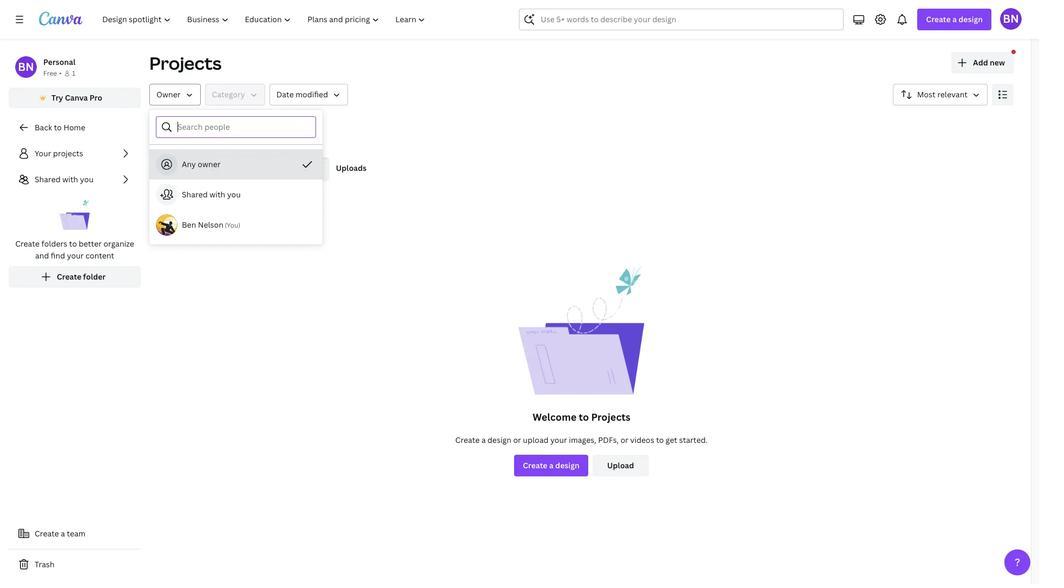 Task type: vqa. For each thing, say whether or not it's contained in the screenshot.
your inside Create folders to better organize and find your content
yes



Task type: describe. For each thing, give the bounding box(es) containing it.
folder
[[83, 272, 106, 282]]

design for create a design dropdown button
[[959, 14, 983, 24]]

list box containing any owner
[[149, 149, 323, 240]]

videos
[[631, 435, 655, 446]]

add
[[974, 57, 989, 68]]

home
[[64, 122, 85, 133]]

shared with you for shared with you 'button'
[[182, 190, 241, 200]]

owner
[[156, 89, 181, 100]]

any owner button
[[149, 149, 323, 180]]

welcome
[[533, 411, 577, 424]]

and
[[35, 251, 49, 261]]

create folder button
[[9, 266, 141, 288]]

back
[[35, 122, 52, 133]]

back to home
[[35, 122, 85, 133]]

shared with you button
[[149, 180, 323, 210]]

trash link
[[9, 554, 141, 576]]

images,
[[569, 435, 597, 446]]

shared for shared with you 'button'
[[182, 190, 208, 200]]

find
[[51, 251, 65, 261]]

free
[[43, 69, 57, 78]]

any owner option
[[149, 149, 323, 180]]

create folder
[[57, 272, 106, 282]]

add new
[[974, 57, 1006, 68]]

1 vertical spatial design
[[488, 435, 512, 446]]

try canva pro
[[51, 93, 102, 103]]

(
[[225, 221, 227, 230]]

with for shared with you 'button'
[[210, 190, 225, 200]]

upload
[[608, 461, 634, 471]]

to right back
[[54, 122, 62, 133]]

to left get
[[656, 435, 664, 446]]

ben nelson image for ben nelson element
[[15, 56, 37, 78]]

create a design for create a design dropdown button
[[927, 14, 983, 24]]

upload button
[[593, 455, 649, 477]]

shared with you for shared with you link
[[35, 174, 94, 185]]

date modified
[[277, 89, 328, 100]]

1 vertical spatial projects
[[592, 411, 631, 424]]

better
[[79, 239, 102, 249]]

create inside dropdown button
[[927, 14, 951, 24]]

you
[[227, 221, 238, 230]]

1 or from the left
[[514, 435, 521, 446]]

starred link
[[149, 149, 286, 188]]

your projects link
[[9, 143, 141, 165]]

create a team button
[[9, 524, 141, 545]]

team
[[67, 529, 85, 539]]

you for shared with you 'button'
[[227, 190, 241, 200]]

owner
[[198, 159, 221, 169]]

create folders to better organize and find your content
[[15, 239, 134, 261]]

create a design or upload your images, pdfs, or videos to get started.
[[456, 435, 708, 446]]

Search search field
[[541, 9, 823, 30]]

create a team
[[35, 529, 85, 539]]

starred
[[191, 163, 218, 173]]

category
[[212, 89, 245, 100]]

a down create a design or upload your images, pdfs, or videos to get started.
[[550, 461, 554, 471]]

get
[[666, 435, 678, 446]]

your projects
[[35, 148, 83, 159]]

ben
[[182, 220, 196, 230]]

uploads link
[[295, 149, 432, 188]]

Sort by button
[[893, 84, 988, 106]]

1 horizontal spatial your
[[551, 435, 567, 446]]



Task type: locate. For each thing, give the bounding box(es) containing it.
ben nelson element
[[15, 56, 37, 78]]

a
[[953, 14, 957, 24], [482, 435, 486, 446], [550, 461, 554, 471], [61, 529, 65, 539]]

to left better
[[69, 239, 77, 249]]

shared down your
[[35, 174, 60, 185]]

2 or from the left
[[621, 435, 629, 446]]

shared with you
[[35, 174, 94, 185], [182, 190, 241, 200]]

0 vertical spatial with
[[62, 174, 78, 185]]

create a design inside dropdown button
[[927, 14, 983, 24]]

0 vertical spatial create a design
[[927, 14, 983, 24]]

shared down starred
[[182, 190, 208, 200]]

shared
[[35, 174, 60, 185], [182, 190, 208, 200]]

list box
[[149, 149, 323, 240]]

create inside 'create folders to better organize and find your content'
[[15, 239, 40, 249]]

0 horizontal spatial projects
[[149, 51, 222, 75]]

design inside button
[[556, 461, 580, 471]]

pdfs,
[[598, 435, 619, 446]]

most
[[918, 89, 936, 100]]

ben nelson image for bn dropdown button
[[1001, 8, 1022, 30]]

ben nelson image
[[1001, 8, 1022, 30], [1001, 8, 1022, 30], [15, 56, 37, 78]]

or right pdfs,
[[621, 435, 629, 446]]

with down projects at the top left of the page
[[62, 174, 78, 185]]

create a design inside button
[[523, 461, 580, 471]]

create
[[927, 14, 951, 24], [15, 239, 40, 249], [57, 272, 81, 282], [456, 435, 480, 446], [523, 461, 548, 471], [35, 529, 59, 539]]

most relevant
[[918, 89, 968, 100]]

your right find
[[67, 251, 84, 261]]

0 vertical spatial shared
[[35, 174, 60, 185]]

design down create a design or upload your images, pdfs, or videos to get started.
[[556, 461, 580, 471]]

projects up owner button
[[149, 51, 222, 75]]

1 horizontal spatial with
[[210, 190, 225, 200]]

back to home link
[[9, 117, 141, 139]]

with down "starred" 'link'
[[210, 190, 225, 200]]

free •
[[43, 69, 62, 78]]

0 horizontal spatial create a design
[[523, 461, 580, 471]]

projects
[[53, 148, 83, 159]]

add new button
[[952, 52, 1014, 74]]

with inside list
[[62, 174, 78, 185]]

new
[[990, 57, 1006, 68]]

shared with you option
[[149, 180, 323, 210]]

None search field
[[519, 9, 844, 30]]

1 horizontal spatial shared with you
[[182, 190, 241, 200]]

you inside shared with you 'button'
[[227, 190, 241, 200]]

you
[[80, 174, 94, 185], [227, 190, 241, 200]]

trash
[[35, 560, 54, 570]]

0 horizontal spatial design
[[488, 435, 512, 446]]

any
[[182, 159, 196, 169]]

•
[[59, 69, 62, 78]]

shared with you down projects at the top left of the page
[[35, 174, 94, 185]]

you down "your projects" 'link' at the left of the page
[[80, 174, 94, 185]]

to up images,
[[579, 411, 589, 424]]

1 vertical spatial you
[[227, 190, 241, 200]]

try canva pro button
[[9, 88, 141, 108]]

pro
[[90, 93, 102, 103]]

projects
[[149, 51, 222, 75], [592, 411, 631, 424]]

2 vertical spatial design
[[556, 461, 580, 471]]

your
[[67, 251, 84, 261], [551, 435, 567, 446]]

to inside 'create folders to better organize and find your content'
[[69, 239, 77, 249]]

or
[[514, 435, 521, 446], [621, 435, 629, 446]]

your inside 'create folders to better organize and find your content'
[[67, 251, 84, 261]]

1
[[72, 69, 75, 78]]

a left team
[[61, 529, 65, 539]]

0 vertical spatial projects
[[149, 51, 222, 75]]

a left upload
[[482, 435, 486, 446]]

create a design down upload
[[523, 461, 580, 471]]

with
[[62, 174, 78, 185], [210, 190, 225, 200]]

welcome to projects
[[533, 411, 631, 424]]

started.
[[680, 435, 708, 446]]

your
[[35, 148, 51, 159]]

Category button
[[205, 84, 265, 106]]

Search people search field
[[178, 117, 309, 138]]

1 horizontal spatial or
[[621, 435, 629, 446]]

1 horizontal spatial projects
[[592, 411, 631, 424]]

or left upload
[[514, 435, 521, 446]]

upload
[[523, 435, 549, 446]]

your right upload
[[551, 435, 567, 446]]

uploads
[[336, 163, 367, 173]]

create a design
[[927, 14, 983, 24], [523, 461, 580, 471]]

create a design up add in the right of the page
[[927, 14, 983, 24]]

Owner button
[[149, 84, 201, 106]]

0 horizontal spatial or
[[514, 435, 521, 446]]

try
[[51, 93, 63, 103]]

0 vertical spatial your
[[67, 251, 84, 261]]

design left upload
[[488, 435, 512, 446]]

shared with you inside 'button'
[[182, 190, 241, 200]]

nelson
[[198, 220, 224, 230]]

date
[[277, 89, 294, 100]]

0 horizontal spatial your
[[67, 251, 84, 261]]

create a design for create a design button
[[523, 461, 580, 471]]

to
[[54, 122, 62, 133], [69, 239, 77, 249], [579, 411, 589, 424], [656, 435, 664, 446]]

)
[[238, 221, 241, 230]]

with for shared with you link
[[62, 174, 78, 185]]

list
[[9, 143, 141, 288]]

create a design button
[[515, 455, 588, 477]]

canva
[[65, 93, 88, 103]]

0 horizontal spatial with
[[62, 174, 78, 185]]

Date modified button
[[269, 84, 348, 106]]

create a design button
[[918, 9, 992, 30]]

with inside 'button'
[[210, 190, 225, 200]]

0 horizontal spatial shared
[[35, 174, 60, 185]]

0 vertical spatial you
[[80, 174, 94, 185]]

relevant
[[938, 89, 968, 100]]

design left bn dropdown button
[[959, 14, 983, 24]]

1 vertical spatial create a design
[[523, 461, 580, 471]]

content
[[86, 251, 114, 261]]

a inside dropdown button
[[953, 14, 957, 24]]

list containing your projects
[[9, 143, 141, 288]]

0 horizontal spatial shared with you
[[35, 174, 94, 185]]

ben nelson option
[[149, 210, 323, 240]]

1 horizontal spatial you
[[227, 190, 241, 200]]

shared with you link
[[9, 169, 141, 191]]

design
[[959, 14, 983, 24], [488, 435, 512, 446], [556, 461, 580, 471]]

design inside dropdown button
[[959, 14, 983, 24]]

1 vertical spatial shared with you
[[182, 190, 241, 200]]

projects up pdfs,
[[592, 411, 631, 424]]

a up 'add new' dropdown button
[[953, 14, 957, 24]]

1 vertical spatial with
[[210, 190, 225, 200]]

you inside shared with you link
[[80, 174, 94, 185]]

you for shared with you link
[[80, 174, 94, 185]]

1 vertical spatial shared
[[182, 190, 208, 200]]

0 vertical spatial shared with you
[[35, 174, 94, 185]]

0 horizontal spatial you
[[80, 174, 94, 185]]

ben nelson ( you )
[[182, 220, 241, 230]]

1 horizontal spatial shared
[[182, 190, 208, 200]]

top level navigation element
[[95, 9, 435, 30]]

1 horizontal spatial create a design
[[927, 14, 983, 24]]

2 horizontal spatial design
[[959, 14, 983, 24]]

folders
[[41, 239, 67, 249]]

bn button
[[1001, 8, 1022, 30]]

1 horizontal spatial design
[[556, 461, 580, 471]]

you down any owner option
[[227, 190, 241, 200]]

design for create a design button
[[556, 461, 580, 471]]

personal
[[43, 57, 75, 67]]

shared with you down "starred" 'link'
[[182, 190, 241, 200]]

any owner
[[182, 159, 221, 169]]

shared for shared with you link
[[35, 174, 60, 185]]

shared inside 'button'
[[182, 190, 208, 200]]

organize
[[104, 239, 134, 249]]

1 vertical spatial your
[[551, 435, 567, 446]]

modified
[[296, 89, 328, 100]]

0 vertical spatial design
[[959, 14, 983, 24]]



